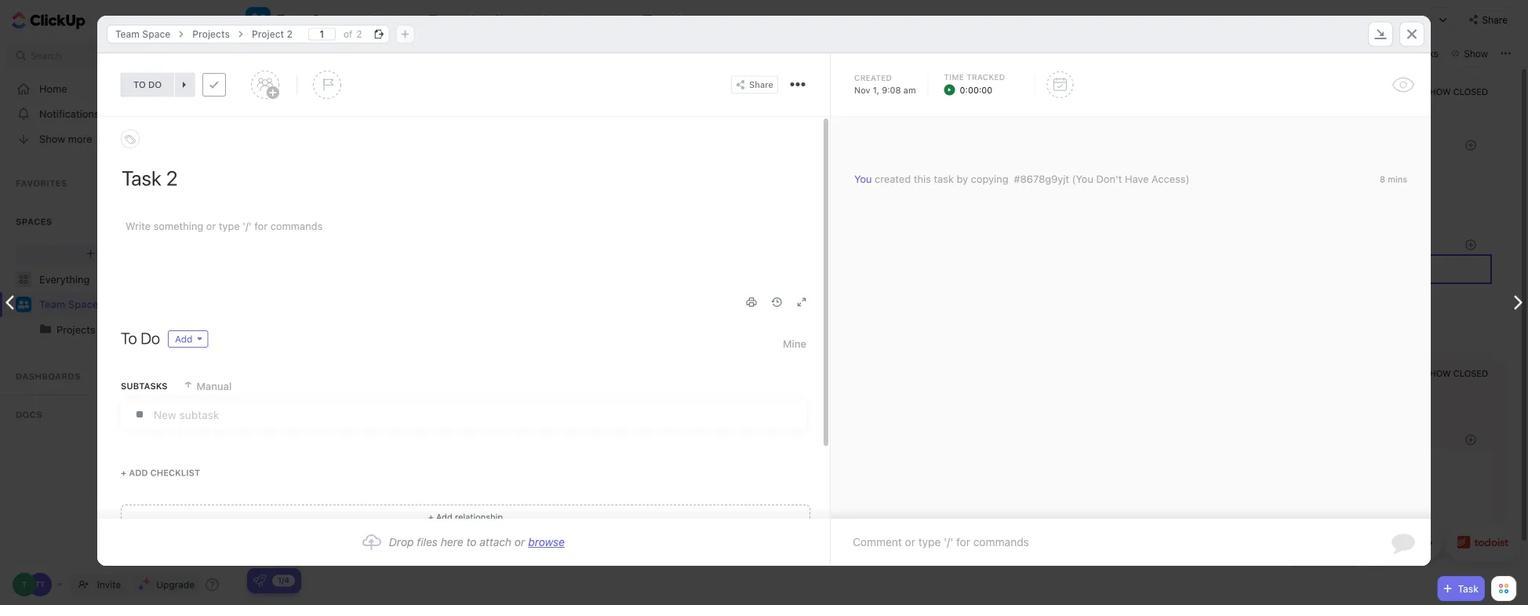 Task type: describe. For each thing, give the bounding box(es) containing it.
notifications link
[[0, 101, 236, 126]]

docs
[[16, 410, 42, 420]]

home
[[39, 83, 67, 95]]

list info image
[[333, 98, 343, 107]]

project
[[252, 29, 284, 40]]

browse link
[[528, 536, 565, 549]]

task
[[934, 173, 954, 185]]

tasks...
[[296, 48, 328, 59]]

upgrade
[[156, 579, 195, 590]]

Set task position in this List number field
[[308, 28, 336, 40]]

to
[[121, 329, 137, 347]]

add button
[[168, 330, 208, 348]]

(you
[[1072, 173, 1094, 185]]

or
[[515, 536, 525, 549]]

favorites
[[16, 178, 67, 188]]

drop files here to attach or browse
[[389, 536, 565, 549]]

files
[[417, 536, 438, 549]]

closed for 2nd show closed button
[[1454, 368, 1489, 378]]

share inside 'task details' element
[[749, 80, 774, 90]]

search tasks...
[[263, 48, 328, 59]]

onboarding checklist button image
[[253, 574, 266, 587]]

project 2 link
[[244, 25, 300, 44]]

search for search
[[31, 50, 61, 61]]

show inside sidebar navigation
[[39, 133, 65, 145]]

team inside task locations element
[[115, 29, 140, 40]]

automations
[[1367, 14, 1424, 25]]

created nov 1, 9:08 am
[[855, 73, 916, 95]]

of
[[344, 29, 353, 40]]

add inside dropdown button
[[175, 334, 193, 345]]

show for 1st show closed button
[[1425, 87, 1452, 97]]

task locations element
[[97, 15, 1431, 53]]

table link
[[659, 0, 693, 39]]

team space button
[[271, 2, 349, 37]]

task 3
[[314, 518, 346, 530]]

do
[[148, 80, 162, 90]]

projects inside sidebar navigation
[[57, 324, 95, 335]]

mine
[[783, 338, 807, 350]]

do
[[141, 329, 160, 347]]

to do button
[[121, 73, 174, 97]]

1 show closed from the top
[[1425, 87, 1489, 97]]

space inside task locations element
[[142, 29, 170, 40]]

team space for team space link to the bottom
[[39, 298, 98, 310]]

drop
[[389, 536, 414, 549]]

upgrade link
[[132, 574, 201, 596]]

you created this task by copying #8678g9yjt (you don't have access)
[[855, 173, 1190, 185]]

1,
[[873, 85, 880, 95]]

set priority image
[[313, 71, 341, 99]]

minimize task image
[[1375, 29, 1387, 39]]

manual button
[[183, 373, 232, 399]]

New subtask text field
[[154, 400, 806, 428]]

task for task 3
[[314, 518, 336, 530]]

0:00:00
[[960, 85, 993, 95]]

8
[[1380, 174, 1386, 184]]

team inside button
[[277, 12, 309, 27]]

sidebar navigation
[[0, 0, 236, 605]]

favorites button
[[0, 164, 236, 202]]

copying
[[971, 173, 1009, 185]]

you
[[855, 173, 872, 185]]

list
[[389, 13, 408, 26]]

space inside sidebar navigation
[[68, 298, 98, 310]]

here
[[441, 536, 464, 549]]

to do
[[121, 329, 160, 347]]

dashboards
[[16, 371, 81, 381]]

checklist
[[150, 468, 200, 478]]

have
[[1125, 173, 1149, 185]]

gantt link
[[594, 0, 629, 39]]

task details element
[[97, 53, 1431, 117]]

1 vertical spatial add
[[129, 468, 148, 478]]

time tracked
[[945, 72, 1006, 81]]



Task type: locate. For each thing, give the bounding box(es) containing it.
+ add checklist
[[121, 468, 200, 478]]

8 mins
[[1380, 174, 1408, 184]]

space down the everything
[[68, 298, 98, 310]]

this
[[914, 173, 931, 185]]

share button
[[1463, 7, 1515, 32], [731, 76, 778, 94]]

0 horizontal spatial space
[[68, 298, 98, 310]]

2 vertical spatial team space
[[39, 298, 98, 310]]

1 vertical spatial show
[[39, 133, 65, 145]]

2 up the search tasks...
[[287, 29, 293, 40]]

0 vertical spatial team
[[277, 12, 309, 27]]

1 vertical spatial space
[[142, 29, 170, 40]]

2 horizontal spatial team
[[277, 12, 309, 27]]

everything
[[39, 273, 90, 285]]

2 for project 2
[[287, 29, 293, 40]]

2 for of 2
[[357, 29, 362, 40]]

to right here
[[467, 536, 477, 549]]

1 horizontal spatial to
[[467, 536, 477, 549]]

0 vertical spatial share
[[1483, 14, 1508, 25]]

0 horizontal spatial share button
[[731, 76, 778, 94]]

projects link
[[185, 25, 238, 44], [2, 317, 222, 342], [57, 317, 222, 342]]

0 vertical spatial space
[[312, 12, 349, 27]]

team space inside team space button
[[277, 12, 349, 27]]

0:00:00 button
[[945, 83, 1015, 97]]

0 vertical spatial to
[[133, 80, 146, 90]]

calendar link
[[511, 0, 564, 39]]

0 horizontal spatial search
[[31, 50, 61, 61]]

search down project 2 'link' on the top of the page
[[263, 48, 294, 59]]

2 right 'of'
[[357, 29, 362, 40]]

task
[[314, 518, 336, 530], [1458, 583, 1479, 594]]

user friends image
[[18, 300, 29, 309]]

gantt
[[594, 13, 623, 26]]

0 horizontal spatial 2
[[287, 29, 293, 40]]

onboarding checklist button element
[[253, 574, 266, 587]]

task settings image
[[796, 82, 800, 86]]

board
[[444, 13, 475, 26]]

closed
[[1454, 87, 1489, 97], [1454, 368, 1489, 378]]

1 horizontal spatial search
[[263, 48, 294, 59]]

search inside sidebar navigation
[[31, 50, 61, 61]]

team space down the everything
[[39, 298, 98, 310]]

0 vertical spatial closed
[[1454, 87, 1489, 97]]

show more
[[39, 133, 92, 145]]

set priority element
[[313, 71, 341, 99]]

more
[[68, 133, 92, 145]]

1 vertical spatial team space link
[[39, 292, 222, 317]]

team space link up to do
[[108, 25, 178, 44]]

team space up set task position in this list number field
[[277, 12, 349, 27]]

0 vertical spatial team space link
[[108, 25, 178, 44]]

1 horizontal spatial share
[[1483, 14, 1508, 25]]

1 horizontal spatial space
[[142, 29, 170, 40]]

team space
[[277, 12, 349, 27], [115, 29, 170, 40], [39, 298, 98, 310]]

0 vertical spatial show
[[1425, 87, 1452, 97]]

+
[[121, 468, 127, 478]]

2 inside 'link'
[[287, 29, 293, 40]]

calendar
[[511, 13, 558, 26]]

show for 2nd show closed button
[[1425, 368, 1452, 378]]

1 horizontal spatial team
[[115, 29, 140, 40]]

task body element
[[97, 117, 830, 530]]

2 vertical spatial space
[[68, 298, 98, 310]]

search up 'home'
[[31, 50, 61, 61]]

space up set task position in this list number field
[[312, 12, 349, 27]]

1 show closed button from the top
[[1409, 84, 1493, 100]]

3
[[339, 518, 346, 530]]

invite
[[97, 579, 121, 590]]

mins
[[1388, 174, 1408, 184]]

team down the everything
[[39, 298, 65, 310]]

projects inside task locations element
[[192, 29, 230, 40]]

manual
[[197, 380, 232, 392]]

board link
[[444, 0, 481, 39]]

0 horizontal spatial team space
[[39, 298, 98, 310]]

project 2
[[252, 29, 293, 40]]

automations button
[[1359, 8, 1432, 31]]

1 vertical spatial show closed button
[[1409, 366, 1493, 381]]

search
[[263, 48, 294, 59], [31, 50, 61, 61]]

show closed
[[1425, 87, 1489, 97], [1425, 368, 1489, 378]]

1 vertical spatial share button
[[731, 76, 778, 94]]

to inside dropdown button
[[133, 80, 146, 90]]

space up do
[[142, 29, 170, 40]]

#8678g9yjt
[[1014, 173, 1070, 185]]

tracked
[[967, 72, 1006, 81]]

access)
[[1152, 173, 1190, 185]]

0 horizontal spatial add
[[129, 468, 148, 478]]

projects down the everything
[[57, 324, 95, 335]]

attach
[[480, 536, 512, 549]]

1 horizontal spatial projects
[[192, 29, 230, 40]]

add right "do"
[[175, 334, 193, 345]]

team up to do
[[115, 29, 140, 40]]

team inside sidebar navigation
[[39, 298, 65, 310]]

team up project 2
[[277, 12, 309, 27]]

team space up to do
[[115, 29, 170, 40]]

2 closed from the top
[[1454, 368, 1489, 378]]

1 vertical spatial share
[[749, 80, 774, 90]]

1 vertical spatial team space
[[115, 29, 170, 40]]

9:08
[[882, 85, 901, 95]]

0 horizontal spatial task
[[314, 518, 336, 530]]

of 2
[[344, 29, 362, 40]]

1 vertical spatial show closed
[[1425, 368, 1489, 378]]

Search tasks... text field
[[263, 42, 393, 64]]

1 vertical spatial task
[[1458, 583, 1479, 594]]

team space for team space button on the left top
[[277, 12, 349, 27]]

add right +
[[129, 468, 148, 478]]

1 closed from the top
[[1454, 87, 1489, 97]]

projects
[[192, 29, 230, 40], [57, 324, 95, 335]]

everything link
[[0, 267, 236, 292]]

1 vertical spatial to
[[467, 536, 477, 549]]

time
[[945, 72, 965, 81]]

1 2 from the left
[[287, 29, 293, 40]]

to left do
[[133, 80, 146, 90]]

to do dialog
[[97, 15, 1431, 566]]

⌘k
[[203, 50, 217, 61]]

browse
[[528, 536, 565, 549]]

0 vertical spatial projects
[[192, 29, 230, 40]]

1 horizontal spatial 2
[[357, 29, 362, 40]]

team space inside task locations element
[[115, 29, 170, 40]]

2
[[287, 29, 293, 40], [357, 29, 362, 40]]

add
[[175, 334, 193, 345], [129, 468, 148, 478]]

team space for team space link in task locations element
[[115, 29, 170, 40]]

nov
[[855, 85, 871, 95]]

0 horizontal spatial to
[[133, 80, 146, 90]]

list link
[[389, 0, 414, 39]]

0 vertical spatial task
[[314, 518, 336, 530]]

share
[[1483, 14, 1508, 25], [749, 80, 774, 90]]

2 show closed button from the top
[[1409, 366, 1493, 381]]

mine link
[[783, 330, 807, 357]]

space inside button
[[312, 12, 349, 27]]

1 vertical spatial closed
[[1454, 368, 1489, 378]]

2 horizontal spatial space
[[312, 12, 349, 27]]

space
[[312, 12, 349, 27], [142, 29, 170, 40], [68, 298, 98, 310]]

by
[[957, 173, 969, 185]]

0 horizontal spatial team
[[39, 298, 65, 310]]

don't
[[1097, 173, 1123, 185]]

show closed button
[[1409, 84, 1493, 100], [1409, 366, 1493, 381]]

1 horizontal spatial team space
[[115, 29, 170, 40]]

table
[[659, 13, 686, 26]]

projects up ⌘k
[[192, 29, 230, 40]]

2 vertical spatial show
[[1425, 368, 1452, 378]]

share button inside 'task details' element
[[731, 76, 778, 94]]

home link
[[0, 76, 236, 101]]

to
[[133, 80, 146, 90], [467, 536, 477, 549]]

closed for 1st show closed button
[[1454, 87, 1489, 97]]

1 horizontal spatial task
[[1458, 583, 1479, 594]]

team
[[277, 12, 309, 27], [115, 29, 140, 40], [39, 298, 65, 310]]

1/4
[[278, 576, 290, 585]]

0 vertical spatial show closed
[[1425, 87, 1489, 97]]

1 vertical spatial team
[[115, 29, 140, 40]]

2 horizontal spatial team space
[[277, 12, 349, 27]]

notifications
[[39, 108, 99, 120]]

0 horizontal spatial projects
[[57, 324, 95, 335]]

task for task
[[1458, 583, 1479, 594]]

0 vertical spatial show closed button
[[1409, 84, 1493, 100]]

0 vertical spatial team space
[[277, 12, 349, 27]]

1 vertical spatial projects
[[57, 324, 95, 335]]

Edit task name text field
[[122, 165, 807, 191]]

created
[[855, 73, 892, 82]]

team space link inside task locations element
[[108, 25, 178, 44]]

subtasks
[[121, 381, 168, 391]]

to do
[[133, 80, 162, 90]]

0 vertical spatial add
[[175, 334, 193, 345]]

2 vertical spatial team
[[39, 298, 65, 310]]

show
[[1425, 87, 1452, 97], [39, 133, 65, 145], [1425, 368, 1452, 378]]

task history region
[[831, 117, 1431, 519]]

team space inside sidebar navigation
[[39, 298, 98, 310]]

task 3 link
[[310, 510, 1053, 537]]

0 vertical spatial share button
[[1463, 7, 1515, 32]]

0 horizontal spatial share
[[749, 80, 774, 90]]

2 show closed from the top
[[1425, 368, 1489, 378]]

2 2 from the left
[[357, 29, 362, 40]]

team space link
[[108, 25, 178, 44], [39, 292, 222, 317]]

search for search tasks...
[[263, 48, 294, 59]]

1 horizontal spatial share button
[[1463, 7, 1515, 32]]

team space link up "to"
[[39, 292, 222, 317]]

1 horizontal spatial add
[[175, 334, 193, 345]]

am
[[904, 85, 916, 95]]

created
[[875, 173, 911, 185]]



Task type: vqa. For each thing, say whether or not it's contained in the screenshot.
1st Assignee
no



